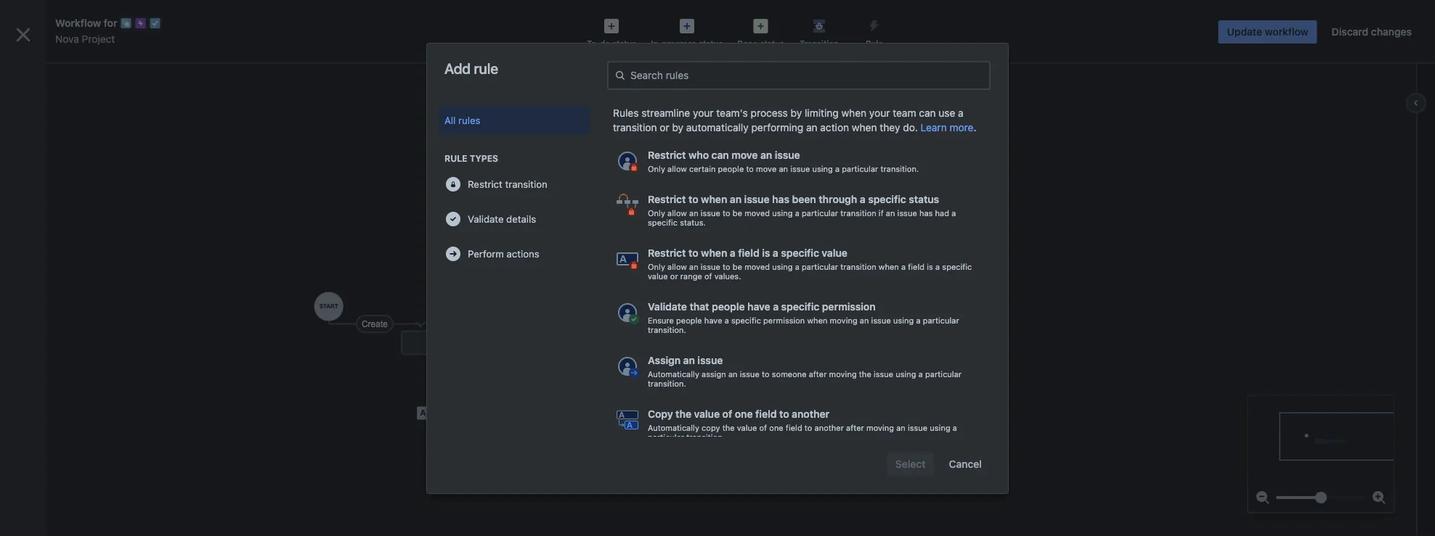 Task type: vqa. For each thing, say whether or not it's contained in the screenshot.


Task type: describe. For each thing, give the bounding box(es) containing it.
actions
[[507, 248, 539, 260]]

value up copy
[[694, 409, 720, 421]]

filter rules group
[[439, 106, 590, 275]]

using inside copy the value of one field to another automatically copy the value of one field to another after moving an issue using a particular transition.
[[930, 424, 951, 433]]

be inside restrict to when a field is a specific value only allow an issue to be moved using a particular transition when a field is a specific value or range of values.
[[733, 262, 742, 272]]

add rule dialog
[[427, 44, 1008, 505]]

ensure
[[648, 316, 674, 325]]

1 vertical spatial people
[[712, 301, 745, 313]]

learn more link
[[921, 122, 974, 134]]

particular inside copy the value of one field to another automatically copy the value of one field to another after moving an issue using a particular transition.
[[648, 433, 684, 442]]

status inside restrict to when an issue has been through a specific status only allow an issue to be moved using a particular transition if an issue has had a specific status.
[[909, 194, 940, 206]]

limiting
[[805, 107, 839, 119]]

moving inside assign an issue automatically assign an issue to someone after moving the issue using a particular transition.
[[829, 370, 857, 379]]

been
[[792, 194, 816, 206]]

to-do status
[[587, 39, 637, 48]]

only inside restrict to when an issue has been through a specific status only allow an issue to be moved using a particular transition if an issue has had a specific status.
[[648, 208, 665, 218]]

in-progress status button
[[644, 15, 730, 49]]

nova project
[[55, 33, 115, 45]]

using inside restrict who can move an issue only allow certain people to move an issue using a particular transition.
[[813, 164, 833, 174]]

only inside restrict to when a field is a specific value only allow an issue to be moved using a particular transition when a field is a specific value or range of values.
[[648, 262, 665, 272]]

status right progress
[[699, 39, 723, 48]]

done status
[[738, 39, 785, 48]]

learn more .
[[921, 122, 977, 134]]

assign an issue automatically assign an issue to someone after moving the issue using a particular transition.
[[648, 355, 962, 389]]

update workflow button
[[1219, 20, 1318, 44]]

team
[[893, 107, 916, 119]]

rule for rule
[[866, 39, 883, 48]]

copy
[[648, 409, 673, 421]]

update workflow
[[1228, 26, 1309, 38]]

2 vertical spatial people
[[676, 316, 702, 325]]

dialog containing workflow for
[[0, 0, 1436, 537]]

when up the action
[[842, 107, 867, 119]]

cancel
[[949, 459, 982, 471]]

you're in a team-managed project
[[18, 486, 157, 496]]

all
[[445, 115, 456, 126]]

0 horizontal spatial is
[[762, 247, 770, 259]]

specific down had
[[942, 262, 972, 272]]

transition. inside restrict who can move an issue only allow certain people to move an issue using a particular transition.
[[881, 164, 919, 174]]

a inside copy the value of one field to another automatically copy the value of one field to another after moving an issue using a particular transition.
[[953, 424, 957, 433]]

2 horizontal spatial of
[[760, 424, 767, 433]]

upgrade
[[42, 129, 85, 139]]

to inside assign an issue automatically assign an issue to someone after moving the issue using a particular transition.
[[762, 370, 770, 379]]

using inside restrict to when a field is a specific value only allow an issue to be moved using a particular transition when a field is a specific value or range of values.
[[772, 262, 793, 272]]

done status button
[[730, 15, 792, 49]]

particular inside assign an issue automatically assign an issue to someone after moving the issue using a particular transition.
[[926, 370, 962, 379]]

1 vertical spatial one
[[770, 424, 784, 433]]

transition button
[[792, 15, 847, 49]]

in-progress status
[[651, 39, 723, 48]]

moving inside validate that people have a specific permission ensure people have a specific permission when moving an issue using a particular transition.
[[830, 316, 858, 325]]

0 vertical spatial permission
[[822, 301, 876, 313]]

issue types group
[[6, 197, 169, 384]]

particular inside restrict to when an issue has been through a specific status only allow an issue to be moved using a particular transition if an issue has had a specific status.
[[802, 208, 838, 218]]

transition inside restrict to when a field is a specific value only allow an issue to be moved using a particular transition when a field is a specific value or range of values.
[[841, 262, 877, 272]]

automatically
[[686, 122, 749, 134]]

automatically inside copy the value of one field to another automatically copy the value of one field to another after moving an issue using a particular transition.
[[648, 424, 700, 433]]

1 vertical spatial another
[[815, 424, 844, 433]]

action
[[820, 122, 849, 134]]

specific down restrict to when an issue has been through a specific status only allow an issue to be moved using a particular transition if an issue has had a specific status.
[[781, 247, 819, 259]]

if
[[879, 208, 884, 218]]

an inside copy the value of one field to another automatically copy the value of one field to another after moving an issue using a particular transition.
[[897, 424, 906, 433]]

to up 'status.'
[[689, 194, 699, 206]]

validate details
[[468, 214, 536, 225]]

values.
[[715, 272, 741, 281]]

project for nova project software project
[[71, 64, 105, 76]]

they
[[880, 122, 901, 134]]

discard changes
[[1332, 26, 1412, 38]]

upgrade button
[[18, 122, 96, 145]]

an inside rules streamline your team's process by limiting when your team can use a transition or by automatically performing an action when they do.
[[806, 122, 818, 134]]

to right the range
[[723, 262, 731, 272]]

do
[[600, 39, 610, 48]]

certain
[[689, 164, 716, 174]]

after inside assign an issue automatically assign an issue to someone after moving the issue using a particular transition.
[[809, 370, 827, 379]]

you're on the free plan
[[17, 103, 116, 113]]

issue inside copy the value of one field to another automatically copy the value of one field to another after moving an issue using a particular transition.
[[908, 424, 928, 433]]

you're for you're in a team-managed project
[[18, 486, 44, 496]]

status.
[[680, 218, 706, 227]]

copy
[[702, 424, 720, 433]]

moving inside copy the value of one field to another automatically copy the value of one field to another after moving an issue using a particular transition.
[[867, 424, 894, 433]]

do.
[[903, 122, 918, 134]]

restrict transition
[[468, 179, 548, 190]]

1 horizontal spatial by
[[791, 107, 802, 119]]

project settings link
[[6, 162, 169, 191]]

or inside restrict to when a field is a specific value only allow an issue to be moved using a particular transition when a field is a specific value or range of values.
[[670, 272, 678, 281]]

Search field
[[1160, 8, 1305, 32]]

particular inside restrict to when a field is a specific value only allow an issue to be moved using a particular transition when a field is a specific value or range of values.
[[802, 262, 838, 272]]

1 horizontal spatial project
[[128, 486, 157, 496]]

when up values. at the bottom of the page
[[701, 247, 727, 259]]

restrict inside button
[[468, 179, 503, 190]]

1 vertical spatial is
[[927, 262, 933, 272]]

you're for you're on the free plan
[[17, 103, 45, 113]]

that
[[690, 301, 709, 313]]

project settings
[[38, 171, 111, 183]]

transition. inside copy the value of one field to another automatically copy the value of one field to another after moving an issue using a particular transition.
[[687, 433, 725, 442]]

discard
[[1332, 26, 1369, 38]]

moved inside restrict to when a field is a specific value only allow an issue to be moved using a particular transition when a field is a specific value or range of values.
[[745, 262, 770, 272]]

value left the range
[[648, 272, 668, 281]]

rule types group
[[439, 141, 590, 275]]

to right 'status.'
[[723, 208, 731, 218]]

progress
[[662, 39, 697, 48]]

1 your from the left
[[693, 107, 714, 119]]

using inside assign an issue automatically assign an issue to someone after moving the issue using a particular transition.
[[896, 370, 917, 379]]

in
[[46, 486, 53, 496]]

Search rules text field
[[626, 62, 984, 89]]

software
[[44, 79, 80, 89]]

allow inside restrict who can move an issue only allow certain people to move an issue using a particular transition.
[[668, 164, 687, 174]]

team-
[[63, 486, 88, 496]]

update
[[1228, 26, 1263, 38]]

perform actions
[[468, 248, 539, 260]]

project for nova project
[[82, 33, 115, 45]]

validate for that
[[648, 301, 687, 313]]

status inside popup button
[[612, 39, 637, 48]]

types for issue types
[[49, 210, 76, 222]]

validate for details
[[468, 214, 504, 225]]

be inside restrict to when an issue has been through a specific status only allow an issue to be moved using a particular transition if an issue has had a specific status.
[[733, 208, 742, 218]]

1 vertical spatial have
[[705, 316, 722, 325]]

status right done on the top of the page
[[760, 39, 785, 48]]

.
[[974, 122, 977, 134]]

cancel button
[[941, 453, 991, 477]]

for
[[104, 17, 117, 29]]

assign
[[702, 370, 726, 379]]

perform actions button
[[439, 240, 590, 269]]

workflow
[[1265, 26, 1309, 38]]

rule
[[474, 60, 498, 77]]

or inside rules streamline your team's process by limiting when your team can use a transition or by automatically performing an action when they do.
[[660, 122, 670, 134]]

assign
[[648, 355, 681, 367]]

automatically inside assign an issue automatically assign an issue to someone after moving the issue using a particular transition.
[[648, 370, 700, 379]]

issue inside restrict to when a field is a specific value only allow an issue to be moved using a particular transition when a field is a specific value or range of values.
[[701, 262, 721, 272]]

learn
[[921, 122, 947, 134]]

only inside restrict who can move an issue only allow certain people to move an issue using a particular transition.
[[648, 164, 665, 174]]

particular inside validate that people have a specific permission ensure people have a specific permission when moving an issue using a particular transition.
[[923, 316, 960, 325]]

rule button
[[847, 15, 902, 49]]

streamline
[[642, 107, 690, 119]]

0 horizontal spatial has
[[772, 194, 790, 206]]

restrict for restrict to when a field is a specific value
[[648, 247, 686, 259]]

to up the range
[[689, 247, 699, 259]]

issue
[[20, 210, 46, 222]]

value down through
[[822, 247, 848, 259]]

restrict to when an issue has been through a specific status only allow an issue to be moved using a particular transition if an issue has had a specific status.
[[648, 194, 956, 227]]

restrict transition button
[[439, 170, 590, 199]]



Task type: locate. For each thing, give the bounding box(es) containing it.
0 horizontal spatial rule
[[445, 153, 468, 163]]

1 vertical spatial allow
[[668, 208, 687, 218]]

nova down workflow on the left
[[55, 33, 79, 45]]

rules streamline your team's process by limiting when your team can use a transition or by automatically performing an action when they do.
[[613, 107, 964, 134]]

people down that
[[676, 316, 702, 325]]

you're left on
[[17, 103, 45, 113]]

1 vertical spatial types
[[49, 210, 76, 222]]

when left they at the right top of the page
[[852, 122, 877, 134]]

rule inside popup button
[[866, 39, 883, 48]]

transition. down they at the right top of the page
[[881, 164, 919, 174]]

0 vertical spatial only
[[648, 164, 665, 174]]

you're in the workflow viewfinder, use the arrow keys to move it element
[[1249, 397, 1394, 484]]

0 horizontal spatial validate
[[468, 214, 504, 225]]

restrict inside restrict to when a field is a specific value only allow an issue to be moved using a particular transition when a field is a specific value or range of values.
[[648, 247, 686, 259]]

0 horizontal spatial or
[[660, 122, 670, 134]]

when down if
[[879, 262, 899, 272]]

types inside issue types group
[[49, 210, 76, 222]]

allow left certain
[[668, 164, 687, 174]]

transition down rules
[[613, 122, 657, 134]]

rules
[[458, 115, 481, 126]]

when inside validate that people have a specific permission ensure people have a specific permission when moving an issue using a particular transition.
[[807, 316, 828, 325]]

free
[[76, 103, 95, 113]]

your
[[693, 107, 714, 119], [870, 107, 890, 119]]

0 vertical spatial one
[[735, 409, 753, 421]]

to down someone
[[780, 409, 789, 421]]

add
[[445, 60, 471, 77]]

you're left in
[[18, 486, 44, 496]]

project inside dialog
[[82, 33, 115, 45]]

be right the range
[[733, 262, 742, 272]]

be right 'status.'
[[733, 208, 742, 218]]

permission
[[822, 301, 876, 313], [764, 316, 805, 325]]

only left certain
[[648, 164, 665, 174]]

1 vertical spatial project
[[128, 486, 157, 496]]

0 horizontal spatial have
[[705, 316, 722, 325]]

transition.
[[881, 164, 919, 174], [648, 325, 686, 335], [648, 379, 686, 389], [687, 433, 725, 442]]

1 moved from the top
[[745, 208, 770, 218]]

to inside restrict who can move an issue only allow certain people to move an issue using a particular transition.
[[746, 164, 754, 174]]

an inside validate that people have a specific permission ensure people have a specific permission when moving an issue using a particular transition.
[[860, 316, 869, 325]]

1 vertical spatial permission
[[764, 316, 805, 325]]

validate details button
[[439, 205, 590, 234]]

transition. down the assign
[[648, 379, 686, 389]]

automatically
[[648, 370, 700, 379], [648, 424, 700, 433]]

dialog
[[0, 0, 1436, 537]]

add rule
[[445, 60, 498, 77]]

status right the do
[[612, 39, 637, 48]]

people right that
[[712, 301, 745, 313]]

nova project link
[[55, 31, 115, 48]]

settings
[[74, 171, 111, 183]]

1 horizontal spatial is
[[927, 262, 933, 272]]

1 horizontal spatial have
[[748, 301, 771, 313]]

transition. down assign
[[687, 433, 725, 442]]

transition. inside assign an issue automatically assign an issue to someone after moving the issue using a particular transition.
[[648, 379, 686, 389]]

2 vertical spatial allow
[[668, 262, 687, 272]]

1 vertical spatial validate
[[648, 301, 687, 313]]

select a rule element
[[607, 141, 991, 505]]

1 horizontal spatial your
[[870, 107, 890, 119]]

0 vertical spatial after
[[809, 370, 827, 379]]

by down streamline in the top left of the page
[[672, 122, 684, 134]]

1 vertical spatial has
[[920, 208, 933, 218]]

validate up perform
[[468, 214, 504, 225]]

performing
[[752, 122, 804, 134]]

who
[[689, 149, 709, 161]]

0 horizontal spatial by
[[672, 122, 684, 134]]

to down assign an issue automatically assign an issue to someone after moving the issue using a particular transition.
[[805, 424, 813, 433]]

transition. up the assign
[[648, 325, 686, 335]]

an
[[806, 122, 818, 134], [761, 149, 772, 161], [779, 164, 788, 174], [730, 194, 742, 206], [689, 208, 699, 218], [886, 208, 895, 218], [689, 262, 699, 272], [860, 316, 869, 325], [683, 355, 695, 367], [729, 370, 738, 379], [897, 424, 906, 433]]

transition
[[800, 39, 839, 48]]

project
[[82, 33, 115, 45], [71, 64, 105, 76], [38, 171, 71, 183]]

an inside restrict to when a field is a specific value only allow an issue to be moved using a particular transition when a field is a specific value or range of values.
[[689, 262, 699, 272]]

0 vertical spatial of
[[705, 272, 712, 281]]

1 you're from the top
[[17, 103, 45, 113]]

can inside restrict who can move an issue only allow certain people to move an issue using a particular transition.
[[712, 149, 729, 161]]

allow down 'status.'
[[668, 262, 687, 272]]

status up had
[[909, 194, 940, 206]]

1 vertical spatial after
[[846, 424, 864, 433]]

1 horizontal spatial permission
[[822, 301, 876, 313]]

types for rule types
[[470, 153, 498, 163]]

through
[[819, 194, 857, 206]]

moved inside restrict to when an issue has been through a specific status only allow an issue to be moved using a particular transition if an issue has had a specific status.
[[745, 208, 770, 218]]

0 horizontal spatial project
[[83, 79, 112, 89]]

1 be from the top
[[733, 208, 742, 218]]

transition up the details
[[505, 179, 548, 190]]

transition left if
[[841, 208, 877, 218]]

rule down all
[[445, 153, 468, 163]]

have right that
[[748, 301, 771, 313]]

1 horizontal spatial can
[[919, 107, 936, 119]]

project right managed
[[128, 486, 157, 496]]

0 vertical spatial moving
[[830, 316, 858, 325]]

restrict inside restrict to when an issue has been through a specific status only allow an issue to be moved using a particular transition if an issue has had a specific status.
[[648, 194, 686, 206]]

zoom out image
[[1255, 490, 1272, 507]]

1 horizontal spatial after
[[846, 424, 864, 433]]

specific down restrict to when a field is a specific value only allow an issue to be moved using a particular transition when a field is a specific value or range of values.
[[781, 301, 820, 313]]

workflow
[[55, 17, 101, 29]]

specific down values. at the bottom of the page
[[732, 316, 761, 325]]

0 vertical spatial validate
[[468, 214, 504, 225]]

1 vertical spatial moving
[[829, 370, 857, 379]]

2 automatically from the top
[[648, 424, 700, 433]]

project left settings
[[38, 171, 71, 183]]

rule types
[[445, 153, 498, 163]]

0 horizontal spatial of
[[705, 272, 712, 281]]

1 vertical spatial only
[[648, 208, 665, 218]]

someone
[[772, 370, 807, 379]]

rule right transition
[[866, 39, 883, 48]]

1 horizontal spatial of
[[723, 409, 732, 421]]

1 horizontal spatial validate
[[648, 301, 687, 313]]

your up they at the right top of the page
[[870, 107, 890, 119]]

validate inside button
[[468, 214, 504, 225]]

0 vertical spatial another
[[792, 409, 830, 421]]

0 horizontal spatial one
[[735, 409, 753, 421]]

0 horizontal spatial after
[[809, 370, 827, 379]]

project inside nova project software project
[[83, 79, 112, 89]]

0 vertical spatial is
[[762, 247, 770, 259]]

after inside copy the value of one field to another automatically copy the value of one field to another after moving an issue using a particular transition.
[[846, 424, 864, 433]]

or down streamline in the top left of the page
[[660, 122, 670, 134]]

a
[[958, 107, 964, 119], [835, 164, 840, 174], [860, 194, 866, 206], [795, 208, 800, 218], [952, 208, 956, 218], [730, 247, 736, 259], [773, 247, 779, 259], [795, 262, 800, 272], [902, 262, 906, 272], [936, 262, 940, 272], [773, 301, 779, 313], [725, 316, 729, 325], [916, 316, 921, 325], [919, 370, 923, 379], [953, 424, 957, 433], [56, 486, 60, 496]]

2 vertical spatial project
[[38, 171, 71, 183]]

or left the range
[[670, 272, 678, 281]]

by up performing
[[791, 107, 802, 119]]

1 horizontal spatial types
[[470, 153, 498, 163]]

using inside validate that people have a specific permission ensure people have a specific permission when moving an issue using a particular transition.
[[894, 316, 914, 325]]

restrict for restrict who can move an issue
[[648, 149, 686, 161]]

when up 'status.'
[[701, 194, 727, 206]]

nova for nova project software project
[[44, 64, 68, 76]]

project inside nova project software project
[[71, 64, 105, 76]]

automatically down the assign
[[648, 370, 700, 379]]

managed
[[88, 486, 125, 496]]

permission down restrict to when a field is a specific value only allow an issue to be moved using a particular transition when a field is a specific value or range of values.
[[822, 301, 876, 313]]

discard changes button
[[1323, 20, 1421, 44]]

issue
[[775, 149, 800, 161], [791, 164, 810, 174], [744, 194, 770, 206], [701, 208, 721, 218], [898, 208, 917, 218], [701, 262, 721, 272], [871, 316, 891, 325], [698, 355, 723, 367], [740, 370, 760, 379], [874, 370, 894, 379], [908, 424, 928, 433]]

specific up if
[[868, 194, 907, 206]]

2 your from the left
[[870, 107, 890, 119]]

0 vertical spatial be
[[733, 208, 742, 218]]

nova
[[55, 33, 79, 45], [44, 64, 68, 76]]

0 vertical spatial or
[[660, 122, 670, 134]]

1 vertical spatial of
[[723, 409, 732, 421]]

your up the automatically
[[693, 107, 714, 119]]

when inside restrict to when an issue has been through a specific status only allow an issue to be moved using a particular transition if an issue has had a specific status.
[[701, 194, 727, 206]]

status
[[612, 39, 637, 48], [699, 39, 723, 48], [760, 39, 785, 48], [909, 194, 940, 206]]

0 vertical spatial project
[[82, 33, 115, 45]]

automatically down copy on the bottom left of the page
[[648, 424, 700, 433]]

rules
[[613, 107, 639, 119]]

workflow for
[[55, 17, 117, 29]]

more
[[950, 122, 974, 134]]

0 vertical spatial has
[[772, 194, 790, 206]]

0 vertical spatial types
[[470, 153, 498, 163]]

allow up the range
[[668, 208, 687, 218]]

project down for
[[82, 33, 115, 45]]

to left someone
[[762, 370, 770, 379]]

nova inside nova project software project
[[44, 64, 68, 76]]

allow
[[668, 164, 687, 174], [668, 208, 687, 218], [668, 262, 687, 272]]

restrict to when a field is a specific value only allow an issue to be moved using a particular transition when a field is a specific value or range of values.
[[648, 247, 972, 281]]

banner
[[0, 0, 1436, 41]]

perform
[[468, 248, 504, 260]]

to right certain
[[746, 164, 754, 174]]

the
[[60, 103, 74, 113], [859, 370, 872, 379], [676, 409, 692, 421], [723, 424, 735, 433]]

have down that
[[705, 316, 722, 325]]

2 you're from the top
[[18, 486, 44, 496]]

team's
[[717, 107, 748, 119]]

can
[[919, 107, 936, 119], [712, 149, 729, 161]]

1 vertical spatial by
[[672, 122, 684, 134]]

0 vertical spatial automatically
[[648, 370, 700, 379]]

in-
[[651, 39, 662, 48]]

on
[[47, 103, 58, 113]]

restrict
[[648, 149, 686, 161], [468, 179, 503, 190], [648, 194, 686, 206], [648, 247, 686, 259]]

move down performing
[[756, 164, 777, 174]]

had
[[935, 208, 950, 218]]

1 vertical spatial automatically
[[648, 424, 700, 433]]

to-do status button
[[580, 15, 644, 49]]

types inside rule types group
[[470, 153, 498, 163]]

validate that people have a specific permission ensure people have a specific permission when moving an issue using a particular transition.
[[648, 301, 960, 335]]

people right certain
[[718, 164, 744, 174]]

2 be from the top
[[733, 262, 742, 272]]

using inside restrict to when an issue has been through a specific status only allow an issue to be moved using a particular transition if an issue has had a specific status.
[[772, 208, 793, 218]]

1 horizontal spatial one
[[770, 424, 784, 433]]

has left been
[[772, 194, 790, 206]]

0 horizontal spatial permission
[[764, 316, 805, 325]]

is
[[762, 247, 770, 259], [927, 262, 933, 272]]

rule inside group
[[445, 153, 468, 163]]

1 vertical spatial be
[[733, 262, 742, 272]]

types up restrict transition
[[470, 153, 498, 163]]

1 allow from the top
[[668, 164, 687, 174]]

using
[[813, 164, 833, 174], [772, 208, 793, 218], [772, 262, 793, 272], [894, 316, 914, 325], [896, 370, 917, 379], [930, 424, 951, 433]]

only left 'status.'
[[648, 208, 665, 218]]

of down assign
[[723, 409, 732, 421]]

a inside assign an issue automatically assign an issue to someone after moving the issue using a particular transition.
[[919, 370, 923, 379]]

1 vertical spatial you're
[[18, 486, 44, 496]]

jira software image
[[38, 11, 135, 29], [38, 11, 135, 29]]

changes
[[1372, 26, 1412, 38]]

restrict who can move an issue only allow certain people to move an issue using a particular transition.
[[648, 149, 919, 174]]

1 vertical spatial rule
[[445, 153, 468, 163]]

primary element
[[9, 0, 1160, 40]]

nova up 'software'
[[44, 64, 68, 76]]

0 horizontal spatial can
[[712, 149, 729, 161]]

particular inside restrict who can move an issue only allow certain people to move an issue using a particular transition.
[[842, 164, 879, 174]]

nova inside dialog
[[55, 33, 79, 45]]

0 vertical spatial have
[[748, 301, 771, 313]]

restrict up 'status.'
[[648, 194, 686, 206]]

can right who
[[712, 149, 729, 161]]

permission up someone
[[764, 316, 805, 325]]

range
[[681, 272, 702, 281]]

of inside restrict to when a field is a specific value only allow an issue to be moved using a particular transition when a field is a specific value or range of values.
[[705, 272, 712, 281]]

0 vertical spatial rule
[[866, 39, 883, 48]]

3 only from the top
[[648, 262, 665, 272]]

0 horizontal spatial your
[[693, 107, 714, 119]]

0 vertical spatial allow
[[668, 164, 687, 174]]

3 allow from the top
[[668, 262, 687, 272]]

moved down restrict who can move an issue only allow certain people to move an issue using a particular transition.
[[745, 208, 770, 218]]

0 horizontal spatial types
[[49, 210, 76, 222]]

of right copy
[[760, 424, 767, 433]]

validate
[[468, 214, 504, 225], [648, 301, 687, 313]]

be
[[733, 208, 742, 218], [733, 262, 742, 272]]

0 vertical spatial project
[[83, 79, 112, 89]]

a inside restrict who can move an issue only allow certain people to move an issue using a particular transition.
[[835, 164, 840, 174]]

specific left 'status.'
[[648, 218, 678, 227]]

after
[[809, 370, 827, 379], [846, 424, 864, 433]]

2 allow from the top
[[668, 208, 687, 218]]

can inside rules streamline your team's process by limiting when your team can use a transition or by automatically performing an action when they do.
[[919, 107, 936, 119]]

1 horizontal spatial rule
[[866, 39, 883, 48]]

only left the range
[[648, 262, 665, 272]]

people
[[718, 164, 744, 174], [712, 301, 745, 313], [676, 316, 702, 325]]

transition inside rules streamline your team's process by limiting when your team can use a transition or by automatically performing an action when they do.
[[613, 122, 657, 134]]

nova project software project
[[44, 64, 112, 89]]

issue inside validate that people have a specific permission ensure people have a specific permission when moving an issue using a particular transition.
[[871, 316, 891, 325]]

move down the automatically
[[732, 149, 758, 161]]

2 vertical spatial moving
[[867, 424, 894, 433]]

to-
[[587, 39, 600, 48]]

2 vertical spatial of
[[760, 424, 767, 433]]

transition inside restrict to when an issue has been through a specific status only allow an issue to be moved using a particular transition if an issue has had a specific status.
[[841, 208, 877, 218]]

transition
[[613, 122, 657, 134], [505, 179, 548, 190], [841, 208, 877, 218], [841, 262, 877, 272]]

has left had
[[920, 208, 933, 218]]

to
[[746, 164, 754, 174], [689, 194, 699, 206], [723, 208, 731, 218], [689, 247, 699, 259], [723, 262, 731, 272], [762, 370, 770, 379], [780, 409, 789, 421], [805, 424, 813, 433]]

issue types
[[20, 210, 76, 222]]

transition. inside validate that people have a specific permission ensure people have a specific permission when moving an issue using a particular transition.
[[648, 325, 686, 335]]

1 vertical spatial moved
[[745, 262, 770, 272]]

restrict up the range
[[648, 247, 686, 259]]

restrict down rule types on the top
[[468, 179, 503, 190]]

all rules button
[[439, 106, 590, 135]]

1 horizontal spatial or
[[670, 272, 678, 281]]

the inside assign an issue automatically assign an issue to someone after moving the issue using a particular transition.
[[859, 370, 872, 379]]

project up 'software'
[[71, 64, 105, 76]]

close workflow editor image
[[12, 23, 35, 46]]

1 vertical spatial can
[[712, 149, 729, 161]]

moving
[[830, 316, 858, 325], [829, 370, 857, 379], [867, 424, 894, 433]]

value right copy
[[737, 424, 757, 433]]

2 moved from the top
[[745, 262, 770, 272]]

1 vertical spatial or
[[670, 272, 678, 281]]

process
[[751, 107, 788, 119]]

zoom in image
[[1371, 490, 1388, 507]]

1 vertical spatial nova
[[44, 64, 68, 76]]

moved right values. at the bottom of the page
[[745, 262, 770, 272]]

1 vertical spatial move
[[756, 164, 777, 174]]

has
[[772, 194, 790, 206], [920, 208, 933, 218]]

by
[[791, 107, 802, 119], [672, 122, 684, 134]]

1 only from the top
[[648, 164, 665, 174]]

validate up ensure
[[648, 301, 687, 313]]

copy the value of one field to another automatically copy the value of one field to another after moving an issue using a particular transition.
[[648, 409, 957, 442]]

transition down through
[[841, 262, 877, 272]]

Zoom level range field
[[1276, 484, 1367, 513]]

project up plan
[[83, 79, 112, 89]]

or
[[660, 122, 670, 134], [670, 272, 678, 281]]

0 vertical spatial nova
[[55, 33, 79, 45]]

allow inside restrict to when an issue has been through a specific status only allow an issue to be moved using a particular transition if an issue has had a specific status.
[[668, 208, 687, 218]]

1 horizontal spatial has
[[920, 208, 933, 218]]

0 vertical spatial by
[[791, 107, 802, 119]]

value
[[822, 247, 848, 259], [648, 272, 668, 281], [694, 409, 720, 421], [737, 424, 757, 433]]

0 vertical spatial people
[[718, 164, 744, 174]]

of right the range
[[705, 272, 712, 281]]

types right 'issue'
[[49, 210, 76, 222]]

only
[[648, 164, 665, 174], [648, 208, 665, 218], [648, 262, 665, 272]]

a inside rules streamline your team's process by limiting when your team can use a transition or by automatically performing an action when they do.
[[958, 107, 964, 119]]

rule for rule types
[[445, 153, 468, 163]]

can up learn
[[919, 107, 936, 119]]

details
[[506, 214, 536, 225]]

have
[[748, 301, 771, 313], [705, 316, 722, 325]]

0 vertical spatial you're
[[17, 103, 45, 113]]

restrict for restrict to when an issue has been through a specific status
[[648, 194, 686, 206]]

restrict inside restrict who can move an issue only allow certain people to move an issue using a particular transition.
[[648, 149, 686, 161]]

validate inside validate that people have a specific permission ensure people have a specific permission when moving an issue using a particular transition.
[[648, 301, 687, 313]]

2 vertical spatial only
[[648, 262, 665, 272]]

1 vertical spatial project
[[71, 64, 105, 76]]

done
[[738, 39, 758, 48]]

1 automatically from the top
[[648, 370, 700, 379]]

when up assign an issue automatically assign an issue to someone after moving the issue using a particular transition.
[[807, 316, 828, 325]]

0 vertical spatial move
[[732, 149, 758, 161]]

move
[[732, 149, 758, 161], [756, 164, 777, 174]]

nova for nova project
[[55, 33, 79, 45]]

plan
[[98, 103, 116, 113]]

0 vertical spatial can
[[919, 107, 936, 119]]

2 only from the top
[[648, 208, 665, 218]]

0 vertical spatial moved
[[745, 208, 770, 218]]

transition inside button
[[505, 179, 548, 190]]

people inside restrict who can move an issue only allow certain people to move an issue using a particular transition.
[[718, 164, 744, 174]]

restrict left who
[[648, 149, 686, 161]]

allow inside restrict to when a field is a specific value only allow an issue to be moved using a particular transition when a field is a specific value or range of values.
[[668, 262, 687, 272]]



